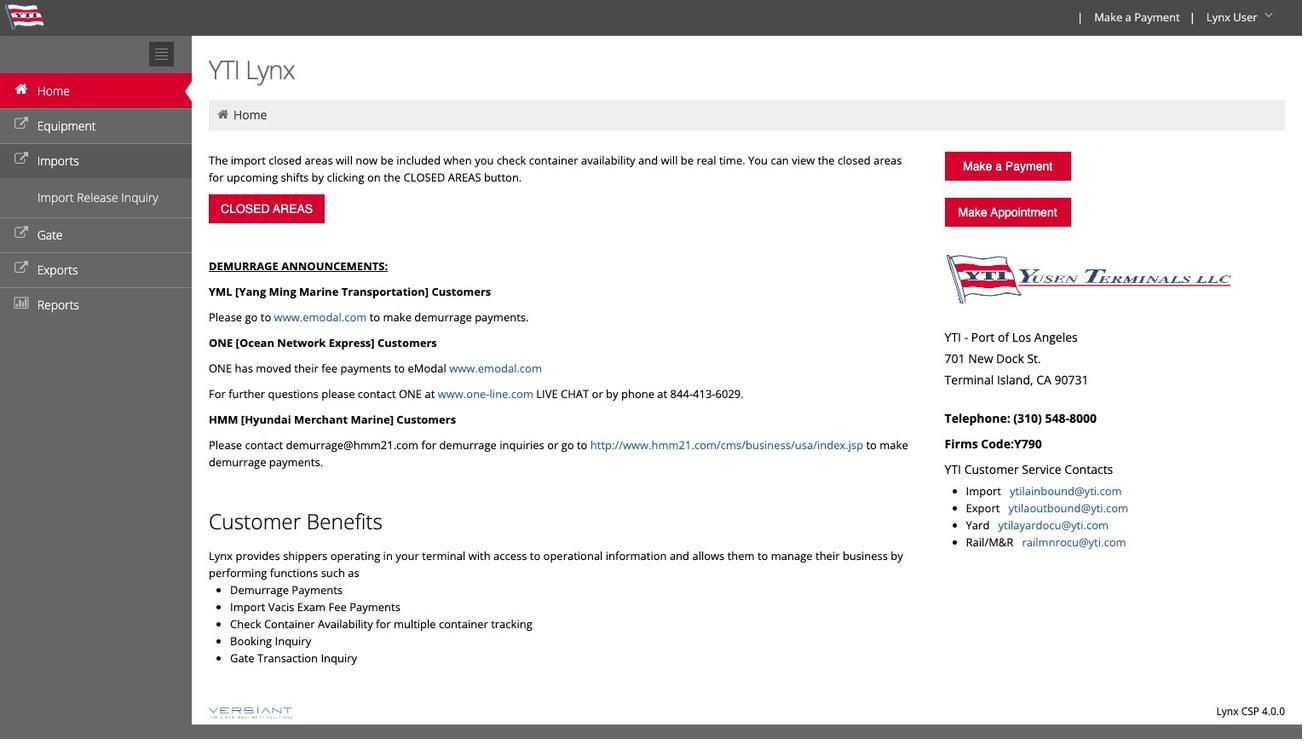 Task type: vqa. For each thing, say whether or not it's contained in the screenshot.


Task type: describe. For each thing, give the bounding box(es) containing it.
service
[[1022, 461, 1062, 477]]

further
[[229, 386, 265, 401]]

hmm
[[209, 412, 238, 427]]

please
[[322, 386, 355, 401]]

yard
[[966, 517, 990, 533]]

make for bottommost make a payment link
[[963, 159, 992, 173]]

bar chart image
[[13, 297, 30, 309]]

for inside the import closed areas will now be included when you check container availability and will be real time.  you can view the closed areas for upcoming shifts by clicking on the closed areas button.
[[209, 170, 224, 185]]

ytilainbound@yti.com
[[1010, 483, 1122, 499]]

such
[[321, 565, 345, 580]]

to inside to make demurrage payments.
[[866, 437, 877, 453]]

ming
[[269, 284, 296, 299]]

yti lynx
[[209, 52, 295, 87]]

button.
[[484, 170, 522, 185]]

of
[[998, 329, 1009, 345]]

0 horizontal spatial contact
[[245, 437, 283, 453]]

clicking
[[327, 170, 365, 185]]

0 vertical spatial make a payment link
[[1087, 0, 1186, 36]]

0 horizontal spatial www.emodal.com
[[274, 309, 367, 325]]

0 vertical spatial home
[[37, 83, 70, 99]]

network
[[277, 335, 326, 350]]

1 vertical spatial or
[[547, 437, 559, 453]]

fee
[[329, 599, 347, 615]]

yml [yang ming marine transportation] customers
[[209, 284, 491, 299]]

time.
[[719, 153, 746, 168]]

1 horizontal spatial inquiry
[[275, 633, 311, 649]]

0 vertical spatial make
[[383, 309, 412, 325]]

information
[[606, 548, 667, 563]]

0 vertical spatial make a payment
[[1095, 9, 1180, 25]]

1 vertical spatial demurrage
[[439, 437, 497, 453]]

business
[[843, 548, 888, 563]]

lynx user
[[1207, 9, 1258, 25]]

announcements:
[[281, 258, 388, 274]]

http://www.hmm21.com/cms/business/usa/index.jsp link
[[591, 437, 864, 453]]

container
[[264, 616, 315, 632]]

included
[[397, 153, 441, 168]]

1 | from the left
[[1077, 9, 1084, 25]]

equipment link
[[0, 108, 192, 143]]

1 at from the left
[[425, 386, 435, 401]]

hmm [hyundai merchant marine] customers
[[209, 412, 456, 427]]

0 vertical spatial demurrage
[[415, 309, 472, 325]]

gate inside lynx provides shippers operating in your terminal with access to operational information and allows them to manage their business by performing functions such as demurrage payments import vacis exam fee payments check container availability for multiple container tracking booking inquiry gate transaction inquiry
[[230, 650, 255, 666]]

payments
[[341, 361, 392, 376]]

container inside lynx provides shippers operating in your terminal with access to operational information and allows them to manage their business by performing functions such as demurrage payments import vacis exam fee payments check container availability for multiple container tracking booking inquiry gate transaction inquiry
[[439, 616, 488, 632]]

merchant
[[294, 412, 348, 427]]

0 vertical spatial the
[[818, 153, 835, 168]]

[yang
[[235, 284, 266, 299]]

-
[[965, 329, 968, 345]]

yti customer service contacts
[[945, 461, 1114, 477]]

contacts
[[1065, 461, 1114, 477]]

0 vertical spatial payments.
[[475, 309, 529, 325]]

shippers
[[283, 548, 328, 563]]

them
[[728, 548, 755, 563]]

by inside lynx provides shippers operating in your terminal with access to operational information and allows them to manage their business by performing functions such as demurrage payments import vacis exam fee payments check container availability for multiple container tracking booking inquiry gate transaction inquiry
[[891, 548, 903, 563]]

live
[[536, 386, 558, 401]]

emodal
[[408, 361, 446, 376]]

appointment
[[991, 205, 1057, 219]]

demurrage
[[230, 582, 289, 598]]

chat
[[561, 386, 589, 401]]

http://www.hmm21.com/cms/business/usa/index.jsp
[[591, 437, 864, 453]]

please contact demurrage@hmm21.com for demurrage inquiries or go to http://www.hmm21.com/cms/business/usa/index.jsp
[[209, 437, 864, 453]]

yti - port of los angeles 701 new dock st. terminal island, ca 90731
[[945, 329, 1089, 388]]

4.0.0
[[1263, 704, 1285, 719]]

1 horizontal spatial payment
[[1135, 9, 1180, 25]]

vacis
[[268, 599, 294, 615]]

for
[[209, 386, 226, 401]]

please go to www.emodal.com to make demurrage payments.
[[209, 309, 529, 325]]

0 vertical spatial contact
[[358, 386, 396, 401]]

to make demurrage payments.
[[209, 437, 908, 470]]

yti for yti - port of los angeles 701 new dock st. terminal island, ca 90731
[[945, 329, 962, 345]]

0 horizontal spatial inquiry
[[121, 189, 158, 205]]

ytilayardocu@yti.com link
[[999, 517, 1109, 533]]

payments. inside to make demurrage payments.
[[269, 454, 323, 470]]

firms
[[945, 436, 978, 452]]

closed
[[404, 170, 445, 185]]

demurrage
[[209, 258, 279, 274]]

the
[[209, 153, 228, 168]]

with
[[469, 548, 491, 563]]

1 vertical spatial payment
[[1006, 159, 1053, 173]]

0 vertical spatial make
[[1095, 9, 1123, 25]]

availability
[[581, 153, 636, 168]]

1 horizontal spatial or
[[592, 386, 603, 401]]

as
[[348, 565, 360, 580]]

ytilainbound@yti.com link
[[1010, 483, 1122, 499]]

[hyundai
[[241, 412, 291, 427]]

lynx csp 4.0.0
[[1217, 704, 1285, 719]]

1 horizontal spatial payments
[[350, 599, 401, 615]]

new
[[969, 350, 993, 367]]

on
[[367, 170, 381, 185]]

container inside the import closed areas will now be included when you check container availability and will be real time.  you can view the closed areas for upcoming shifts by clicking on the closed areas button.
[[529, 153, 578, 168]]

telephone: (310) 548-8000
[[945, 410, 1097, 426]]

import
[[231, 153, 266, 168]]

terminal
[[945, 372, 994, 388]]

performing
[[209, 565, 267, 580]]

multiple
[[394, 616, 436, 632]]

their inside lynx provides shippers operating in your terminal with access to operational information and allows them to manage their business by performing functions such as demurrage payments import vacis exam fee payments check container availability for multiple container tracking booking inquiry gate transaction inquiry
[[816, 548, 840, 563]]

1 horizontal spatial home link
[[233, 107, 267, 123]]

imports link
[[0, 143, 192, 178]]

angeles
[[1035, 329, 1078, 345]]

check
[[230, 616, 261, 632]]

1 vertical spatial make a payment link
[[945, 152, 1071, 181]]

0 vertical spatial a
[[1126, 9, 1132, 25]]

import release inquiry
[[38, 189, 158, 205]]

gate link
[[0, 217, 192, 252]]

www.emodal.com link for one has moved their fee payments to emodal www.emodal.com
[[449, 361, 542, 376]]

the import closed areas will now be included when you check container availability and will be real time.  you can view the closed areas for upcoming shifts by clicking on the closed areas button.
[[209, 153, 902, 185]]

0 vertical spatial customer
[[965, 461, 1019, 477]]

home image
[[13, 84, 30, 95]]

exports link
[[0, 252, 192, 287]]

railmnrocu@yti.com link
[[1022, 534, 1126, 550]]

tracking
[[491, 616, 533, 632]]

rail/m&r
[[966, 534, 1014, 550]]

one for one has moved their fee payments to emodal www.emodal.com
[[209, 361, 232, 376]]

dock
[[997, 350, 1024, 367]]

manage
[[771, 548, 813, 563]]

make inside to make demurrage payments.
[[880, 437, 908, 453]]

1 horizontal spatial www.emodal.com
[[449, 361, 542, 376]]

please for please go to
[[209, 309, 242, 325]]

0 horizontal spatial the
[[384, 170, 401, 185]]

0 horizontal spatial gate
[[37, 227, 63, 243]]

lynx for lynx provides shippers operating in your terminal with access to operational information and allows them to manage their business by performing functions such as demurrage payments import vacis exam fee payments check container availability for multiple container tracking booking inquiry gate transaction inquiry
[[209, 548, 233, 563]]

0 horizontal spatial a
[[996, 159, 1002, 173]]

customers for one [ocean network express] customers
[[378, 335, 437, 350]]

0 vertical spatial payments
[[292, 582, 343, 598]]

2 at from the left
[[658, 386, 668, 401]]

0 horizontal spatial customer
[[209, 507, 301, 535]]

access
[[494, 548, 527, 563]]



Task type: locate. For each thing, give the bounding box(es) containing it.
customer benefits
[[209, 507, 383, 535]]

home link right home image
[[233, 107, 267, 123]]

areas right view
[[874, 153, 902, 168]]

external link image
[[13, 118, 30, 130]]

1 vertical spatial inquiry
[[275, 633, 311, 649]]

1 horizontal spatial by
[[606, 386, 618, 401]]

home right home icon
[[37, 83, 70, 99]]

when
[[444, 153, 472, 168]]

operating
[[330, 548, 380, 563]]

external link image
[[13, 153, 30, 165], [13, 228, 30, 240], [13, 263, 30, 274]]

by left "phone"
[[606, 386, 618, 401]]

1 horizontal spatial www.emodal.com link
[[449, 361, 542, 376]]

2 vertical spatial yti
[[945, 461, 962, 477]]

1 horizontal spatial will
[[661, 153, 678, 168]]

please
[[209, 309, 242, 325], [209, 437, 242, 453]]

demurrage up emodal
[[415, 309, 472, 325]]

telephone:
[[945, 410, 1011, 426]]

1 vertical spatial external link image
[[13, 228, 30, 240]]

or
[[592, 386, 603, 401], [547, 437, 559, 453]]

2 vertical spatial one
[[399, 386, 422, 401]]

0 horizontal spatial closed
[[269, 153, 302, 168]]

1 horizontal spatial the
[[818, 153, 835, 168]]

island,
[[997, 372, 1034, 388]]

0 vertical spatial customers
[[432, 284, 491, 299]]

1 will from the left
[[336, 153, 353, 168]]

import down 'imports'
[[38, 189, 74, 205]]

by right business at right bottom
[[891, 548, 903, 563]]

csp
[[1242, 704, 1260, 719]]

please down hmm
[[209, 437, 242, 453]]

0 horizontal spatial payments.
[[269, 454, 323, 470]]

www.emodal.com
[[274, 309, 367, 325], [449, 361, 542, 376]]

make left firms
[[880, 437, 908, 453]]

2 vertical spatial for
[[376, 616, 391, 632]]

the right view
[[818, 153, 835, 168]]

customer
[[965, 461, 1019, 477], [209, 507, 301, 535]]

one left "[ocean" in the top of the page
[[209, 335, 233, 350]]

angle down image
[[1261, 9, 1278, 21]]

external link image for exports
[[13, 263, 30, 274]]

imports
[[37, 153, 79, 169]]

you
[[748, 153, 768, 168]]

1 horizontal spatial for
[[376, 616, 391, 632]]

1 vertical spatial by
[[606, 386, 618, 401]]

and right the availability
[[638, 153, 658, 168]]

1 horizontal spatial import
[[230, 599, 265, 615]]

1 vertical spatial gate
[[230, 650, 255, 666]]

release
[[77, 189, 118, 205]]

benefits
[[307, 507, 383, 535]]

gate up exports on the left top
[[37, 227, 63, 243]]

or right the "chat"
[[592, 386, 603, 401]]

external link image for imports
[[13, 153, 30, 165]]

2 please from the top
[[209, 437, 242, 453]]

equipment
[[37, 118, 96, 134]]

one has moved their fee payments to emodal www.emodal.com
[[209, 361, 542, 376]]

demurrage
[[415, 309, 472, 325], [439, 437, 497, 453], [209, 454, 266, 470]]

1 vertical spatial container
[[439, 616, 488, 632]]

www.emodal.com up www.one-line.com link
[[449, 361, 542, 376]]

by inside the import closed areas will now be included when you check container availability and will be real time.  you can view the closed areas for upcoming shifts by clicking on the closed areas button.
[[312, 170, 324, 185]]

now
[[356, 153, 378, 168]]

701
[[945, 350, 965, 367]]

yti inside yti - port of los angeles 701 new dock st. terminal island, ca 90731
[[945, 329, 962, 345]]

2 areas from the left
[[874, 153, 902, 168]]

areas up the shifts
[[305, 153, 333, 168]]

for down "for further questions please contact one at www.one-line.com live chat or by phone at 844-413-6029."
[[422, 437, 436, 453]]

3 external link image from the top
[[13, 263, 30, 274]]

inquiry right release on the left top of page
[[121, 189, 158, 205]]

1 vertical spatial a
[[996, 159, 1002, 173]]

0 vertical spatial by
[[312, 170, 324, 185]]

gate down booking at the left
[[230, 650, 255, 666]]

2 will from the left
[[661, 153, 678, 168]]

upcoming
[[227, 170, 278, 185]]

for inside lynx provides shippers operating in your terminal with access to operational information and allows them to manage their business by performing functions such as demurrage payments import vacis exam fee payments check container availability for multiple container tracking booking inquiry gate transaction inquiry
[[376, 616, 391, 632]]

yti for yti customer service contacts
[[945, 461, 962, 477]]

user
[[1234, 9, 1258, 25]]

413-
[[693, 386, 716, 401]]

ytilaoutbound@yti.com link
[[1009, 500, 1129, 516]]

ytilayardocu@yti.com
[[999, 517, 1109, 533]]

0 vertical spatial or
[[592, 386, 603, 401]]

|
[[1077, 9, 1084, 25], [1190, 9, 1196, 25]]

www.emodal.com link down marine
[[274, 309, 367, 325]]

www.emodal.com link
[[274, 309, 367, 325], [449, 361, 542, 376]]

1 vertical spatial please
[[209, 437, 242, 453]]

yml
[[209, 284, 232, 299]]

at down emodal
[[425, 386, 435, 401]]

lynx for lynx csp 4.0.0
[[1217, 704, 1239, 719]]

inquiry down container
[[275, 633, 311, 649]]

customers up emodal
[[378, 335, 437, 350]]

1 vertical spatial www.emodal.com link
[[449, 361, 542, 376]]

payments. up line.com
[[475, 309, 529, 325]]

for
[[209, 170, 224, 185], [422, 437, 436, 453], [376, 616, 391, 632]]

1 horizontal spatial their
[[816, 548, 840, 563]]

versiant image
[[209, 706, 292, 719]]

0 horizontal spatial home
[[37, 83, 70, 99]]

0 vertical spatial container
[[529, 153, 578, 168]]

or right inquiries
[[547, 437, 559, 453]]

one down emodal
[[399, 386, 422, 401]]

1 vertical spatial and
[[670, 548, 690, 563]]

1 horizontal spatial be
[[681, 153, 694, 168]]

for left multiple
[[376, 616, 391, 632]]

0 vertical spatial one
[[209, 335, 233, 350]]

terminal
[[422, 548, 466, 563]]

1 horizontal spatial container
[[529, 153, 578, 168]]

container right the check
[[529, 153, 578, 168]]

1 vertical spatial for
[[422, 437, 436, 453]]

closed
[[269, 153, 302, 168], [838, 153, 871, 168]]

1 horizontal spatial make a payment
[[1095, 9, 1180, 25]]

please for please contact demurrage@hmm21.com for demurrage inquiries or go to
[[209, 437, 242, 453]]

customer down the 'firms code:y790' on the bottom right of page
[[965, 461, 1019, 477]]

external link image inside gate link
[[13, 228, 30, 240]]

make inside "link"
[[959, 205, 988, 219]]

1 vertical spatial customer
[[209, 507, 301, 535]]

ytilaoutbound@yti.com
[[1009, 500, 1129, 516]]

2 vertical spatial make
[[959, 205, 988, 219]]

be left real
[[681, 153, 694, 168]]

external link image inside exports link
[[13, 263, 30, 274]]

yti up home image
[[209, 52, 240, 87]]

0 horizontal spatial make
[[383, 309, 412, 325]]

0 vertical spatial yti
[[209, 52, 240, 87]]

1 vertical spatial go
[[561, 437, 574, 453]]

in
[[383, 548, 393, 563]]

and inside the import closed areas will now be included when you check container availability and will be real time.  you can view the closed areas for upcoming shifts by clicking on the closed areas button.
[[638, 153, 658, 168]]

demurrage down hmm
[[209, 454, 266, 470]]

allows
[[693, 548, 725, 563]]

www.one-line.com link
[[438, 386, 534, 401]]

home image
[[216, 108, 231, 120]]

1 horizontal spatial closed
[[838, 153, 871, 168]]

their right manage
[[816, 548, 840, 563]]

None submit
[[209, 194, 325, 223]]

import
[[38, 189, 74, 205], [966, 483, 1007, 499], [230, 599, 265, 615]]

0 horizontal spatial at
[[425, 386, 435, 401]]

reports link
[[0, 287, 192, 322]]

import for import release inquiry
[[38, 189, 74, 205]]

inquiries
[[500, 437, 545, 453]]

demurrage down www.one-
[[439, 437, 497, 453]]

export
[[966, 500, 1000, 516]]

the right "on"
[[384, 170, 401, 185]]

[ocean
[[236, 335, 274, 350]]

you
[[475, 153, 494, 168]]

customer up provides
[[209, 507, 301, 535]]

2 vertical spatial demurrage
[[209, 454, 266, 470]]

844-
[[670, 386, 693, 401]]

import release inquiry link
[[0, 185, 192, 211]]

home
[[37, 83, 70, 99], [233, 107, 267, 123]]

gate
[[37, 227, 63, 243], [230, 650, 255, 666]]

1 closed from the left
[[269, 153, 302, 168]]

be right "now"
[[381, 153, 394, 168]]

import up the check
[[230, 599, 265, 615]]

inquiry down availability
[[321, 650, 357, 666]]

1 horizontal spatial at
[[658, 386, 668, 401]]

external link image inside imports "link"
[[13, 153, 30, 165]]

payments.
[[475, 309, 529, 325], [269, 454, 323, 470]]

payments up availability
[[350, 599, 401, 615]]

1 vertical spatial www.emodal.com
[[449, 361, 542, 376]]

import for import
[[966, 483, 1007, 499]]

0 vertical spatial their
[[294, 361, 319, 376]]

0 vertical spatial please
[[209, 309, 242, 325]]

1 vertical spatial payments
[[350, 599, 401, 615]]

1 horizontal spatial |
[[1190, 9, 1196, 25]]

fee
[[321, 361, 338, 376]]

0 horizontal spatial payments
[[292, 582, 343, 598]]

demurrage inside to make demurrage payments.
[[209, 454, 266, 470]]

(310)
[[1014, 410, 1042, 426]]

home right home image
[[233, 107, 267, 123]]

yti for yti lynx
[[209, 52, 240, 87]]

0 horizontal spatial make a payment link
[[945, 152, 1071, 181]]

0 horizontal spatial by
[[312, 170, 324, 185]]

2 be from the left
[[681, 153, 694, 168]]

will left real
[[661, 153, 678, 168]]

lynx inside lynx provides shippers operating in your terminal with access to operational information and allows them to manage their business by performing functions such as demurrage payments import vacis exam fee payments check container availability for multiple container tracking booking inquiry gate transaction inquiry
[[209, 548, 233, 563]]

payments. down merchant at bottom left
[[269, 454, 323, 470]]

0 vertical spatial import
[[38, 189, 74, 205]]

2 external link image from the top
[[13, 228, 30, 240]]

provides
[[236, 548, 280, 563]]

0 horizontal spatial www.emodal.com link
[[274, 309, 367, 325]]

line.com
[[490, 386, 534, 401]]

2 vertical spatial external link image
[[13, 263, 30, 274]]

1 vertical spatial the
[[384, 170, 401, 185]]

2 vertical spatial inquiry
[[321, 650, 357, 666]]

will up clicking
[[336, 153, 353, 168]]

2 horizontal spatial inquiry
[[321, 650, 357, 666]]

yti left the -
[[945, 329, 962, 345]]

www.emodal.com link for to make demurrage payments.
[[274, 309, 367, 325]]

payments up exam
[[292, 582, 343, 598]]

8000
[[1070, 410, 1097, 426]]

0 horizontal spatial make a payment
[[963, 159, 1053, 173]]

1 vertical spatial make
[[880, 437, 908, 453]]

lynx provides shippers operating in your terminal with access to operational information and allows them to manage their business by performing functions such as demurrage payments import vacis exam fee payments check container availability for multiple container tracking booking inquiry gate transaction inquiry
[[209, 548, 903, 666]]

yti down firms
[[945, 461, 962, 477]]

1 be from the left
[[381, 153, 394, 168]]

1 vertical spatial home
[[233, 107, 267, 123]]

0 horizontal spatial import
[[38, 189, 74, 205]]

one [ocean network express] customers
[[209, 335, 437, 350]]

closed up the shifts
[[269, 153, 302, 168]]

1 vertical spatial payments.
[[269, 454, 323, 470]]

90731
[[1055, 372, 1089, 388]]

functions
[[270, 565, 318, 580]]

one for one [ocean network express] customers
[[209, 335, 233, 350]]

payments
[[292, 582, 343, 598], [350, 599, 401, 615]]

container
[[529, 153, 578, 168], [439, 616, 488, 632]]

closed right view
[[838, 153, 871, 168]]

go right inquiries
[[561, 437, 574, 453]]

1 horizontal spatial areas
[[874, 153, 902, 168]]

1 horizontal spatial contact
[[358, 386, 396, 401]]

at left 844-
[[658, 386, 668, 401]]

contact down one has moved their fee payments to emodal www.emodal.com
[[358, 386, 396, 401]]

view
[[792, 153, 815, 168]]

0 vertical spatial inquiry
[[121, 189, 158, 205]]

2 vertical spatial import
[[230, 599, 265, 615]]

home link up equipment
[[0, 73, 192, 108]]

availability
[[318, 616, 373, 632]]

0 horizontal spatial be
[[381, 153, 394, 168]]

go down [yang
[[245, 309, 258, 325]]

can
[[771, 153, 789, 168]]

2 closed from the left
[[838, 153, 871, 168]]

2 vertical spatial by
[[891, 548, 903, 563]]

lynx for lynx user
[[1207, 9, 1231, 25]]

1 vertical spatial one
[[209, 361, 232, 376]]

one left the has
[[209, 361, 232, 376]]

make for make appointment "link"
[[959, 205, 988, 219]]

0 vertical spatial www.emodal.com
[[274, 309, 367, 325]]

1 external link image from the top
[[13, 153, 30, 165]]

by right the shifts
[[312, 170, 324, 185]]

1 vertical spatial import
[[966, 483, 1007, 499]]

export ytilaoutbound@yti.com yard ytilayardocu@yti.com rail/m&r railmnrocu@yti.com
[[966, 500, 1129, 550]]

make down transportation] on the left top of the page
[[383, 309, 412, 325]]

0 vertical spatial and
[[638, 153, 658, 168]]

payment up appointment
[[1006, 159, 1053, 173]]

container left tracking
[[439, 616, 488, 632]]

1 horizontal spatial and
[[670, 548, 690, 563]]

1 horizontal spatial make a payment link
[[1087, 0, 1186, 36]]

demurrage announcements:
[[209, 258, 388, 274]]

0 vertical spatial for
[[209, 170, 224, 185]]

transportation]
[[342, 284, 429, 299]]

ca
[[1037, 372, 1052, 388]]

www.emodal.com link up www.one-line.com link
[[449, 361, 542, 376]]

and left allows
[[670, 548, 690, 563]]

1 vertical spatial make
[[963, 159, 992, 173]]

demurrage@hmm21.com
[[286, 437, 419, 453]]

inquiry
[[121, 189, 158, 205], [275, 633, 311, 649], [321, 650, 357, 666]]

1 please from the top
[[209, 309, 242, 325]]

operational
[[543, 548, 603, 563]]

customers right transportation] on the left top of the page
[[432, 284, 491, 299]]

import inside lynx provides shippers operating in your terminal with access to operational information and allows them to manage their business by performing functions such as demurrage payments import vacis exam fee payments check container availability for multiple container tracking booking inquiry gate transaction inquiry
[[230, 599, 265, 615]]

payment
[[1135, 9, 1180, 25], [1006, 159, 1053, 173]]

0 vertical spatial go
[[245, 309, 258, 325]]

0 horizontal spatial home link
[[0, 73, 192, 108]]

payment left "lynx user" in the right top of the page
[[1135, 9, 1180, 25]]

0 horizontal spatial their
[[294, 361, 319, 376]]

their left fee
[[294, 361, 319, 376]]

1 vertical spatial customers
[[378, 335, 437, 350]]

areas
[[448, 170, 481, 185]]

www.emodal.com down marine
[[274, 309, 367, 325]]

1 vertical spatial make a payment
[[963, 159, 1053, 173]]

lynx inside lynx user link
[[1207, 9, 1231, 25]]

for down the
[[209, 170, 224, 185]]

1 vertical spatial contact
[[245, 437, 283, 453]]

contact down "[hyundai"
[[245, 437, 283, 453]]

yti
[[209, 52, 240, 87], [945, 329, 962, 345], [945, 461, 962, 477]]

0 horizontal spatial go
[[245, 309, 258, 325]]

0 vertical spatial www.emodal.com link
[[274, 309, 367, 325]]

www.one-
[[438, 386, 490, 401]]

customers down www.one-
[[397, 412, 456, 427]]

0 vertical spatial payment
[[1135, 9, 1180, 25]]

transaction
[[257, 650, 318, 666]]

2 | from the left
[[1190, 9, 1196, 25]]

1 horizontal spatial a
[[1126, 9, 1132, 25]]

1 areas from the left
[[305, 153, 333, 168]]

0 horizontal spatial for
[[209, 170, 224, 185]]

has
[[235, 361, 253, 376]]

please down yml
[[209, 309, 242, 325]]

1 horizontal spatial gate
[[230, 650, 255, 666]]

phone
[[621, 386, 655, 401]]

lynx
[[1207, 9, 1231, 25], [245, 52, 295, 87], [209, 548, 233, 563], [1217, 704, 1239, 719]]

external link image for gate
[[13, 228, 30, 240]]

import up export
[[966, 483, 1007, 499]]

make appointment link
[[945, 198, 1071, 227]]

marine
[[299, 284, 339, 299]]

and inside lynx provides shippers operating in your terminal with access to operational information and allows them to manage their business by performing functions such as demurrage payments import vacis exam fee payments check container availability for multiple container tracking booking inquiry gate transaction inquiry
[[670, 548, 690, 563]]

customers for hmm [hyundai merchant marine] customers
[[397, 412, 456, 427]]

1 vertical spatial their
[[816, 548, 840, 563]]



